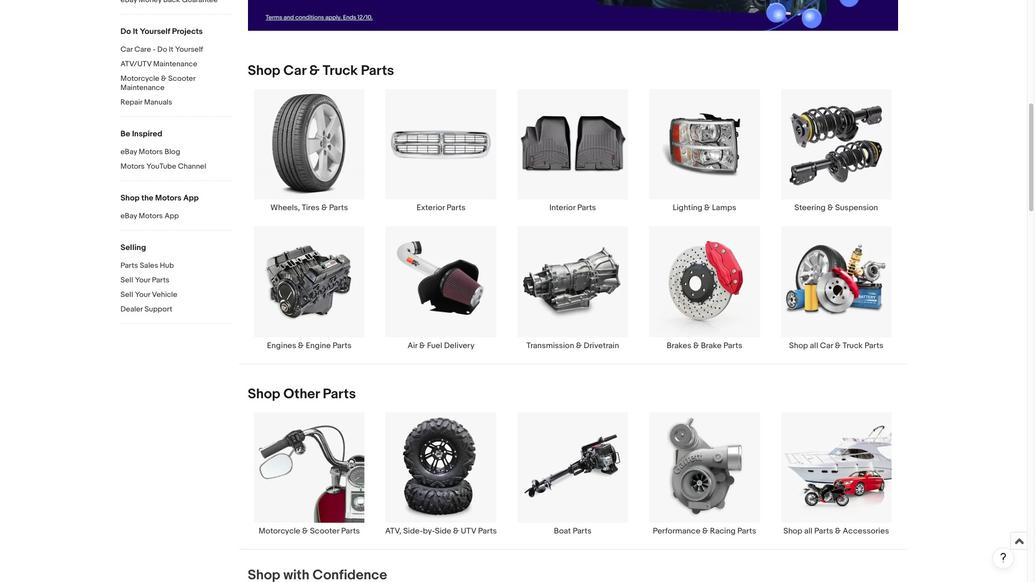Task type: vqa. For each thing, say whether or not it's contained in the screenshot.
with
no



Task type: describe. For each thing, give the bounding box(es) containing it.
suspension
[[835, 203, 878, 213]]

shop the motors app
[[121, 193, 199, 203]]

motors left youtube
[[121, 162, 145, 171]]

side
[[435, 526, 451, 537]]

accessories
[[843, 526, 889, 537]]

interior parts link
[[507, 89, 639, 213]]

atv, side-by-side & utv parts
[[385, 526, 497, 537]]

shop all car & truck parts
[[789, 341, 884, 351]]

engines
[[267, 341, 296, 351]]

2 your from the top
[[135, 290, 150, 299]]

shop for shop the motors app
[[121, 193, 140, 203]]

projects
[[172, 26, 203, 37]]

car inside car care - do it yourself atv/utv maintenance motorcycle & scooter maintenance repair manuals
[[121, 45, 133, 54]]

motors up ebay motors app link
[[155, 193, 182, 203]]

& inside "link"
[[419, 341, 425, 351]]

transmission & drivetrain
[[527, 341, 619, 351]]

support
[[144, 305, 172, 314]]

lighting & lamps link
[[639, 89, 771, 213]]

shop for shop all car & truck parts
[[789, 341, 808, 351]]

performance
[[653, 526, 701, 537]]

channel
[[178, 162, 206, 171]]

engines & engine parts
[[267, 341, 352, 351]]

wheels, tires & parts link
[[244, 89, 375, 213]]

exterior parts
[[417, 203, 466, 213]]

1 vertical spatial truck
[[843, 341, 863, 351]]

1 sell from the top
[[121, 276, 133, 285]]

boat
[[554, 526, 571, 537]]

engine
[[306, 341, 331, 351]]

boat parts link
[[507, 412, 639, 537]]

1 vertical spatial car
[[284, 63, 306, 79]]

shop for shop car & truck parts
[[248, 63, 280, 79]]

dealer
[[121, 305, 143, 314]]

atv,
[[385, 526, 402, 537]]

0 vertical spatial it
[[133, 26, 138, 37]]

lighting & lamps
[[673, 203, 737, 213]]

brakes & brake parts link
[[639, 226, 771, 351]]

utv
[[461, 526, 476, 537]]

help, opens dialogs image
[[998, 553, 1009, 564]]

boat parts
[[554, 526, 592, 537]]

brakes & brake parts
[[667, 341, 743, 351]]

blog
[[165, 147, 180, 156]]

by-
[[423, 526, 435, 537]]

performance & racing parts link
[[639, 412, 771, 537]]

be
[[121, 129, 130, 139]]

1 vertical spatial maintenance
[[121, 83, 165, 92]]

scooter inside car care - do it yourself atv/utv maintenance motorcycle & scooter maintenance repair manuals
[[168, 74, 195, 83]]

drivetrain
[[584, 341, 619, 351]]

interior
[[550, 203, 576, 213]]

0 horizontal spatial do
[[121, 26, 131, 37]]

1 your from the top
[[135, 276, 150, 285]]

-
[[153, 45, 156, 54]]

atv/utv maintenance link
[[121, 59, 231, 70]]

transmission
[[527, 341, 574, 351]]

racing
[[710, 526, 736, 537]]

enjoy 50% off tire installation image
[[248, 0, 898, 31]]

manuals
[[144, 98, 172, 107]]

parts sales hub link
[[121, 261, 231, 271]]

do inside car care - do it yourself atv/utv maintenance motorcycle & scooter maintenance repair manuals
[[157, 45, 167, 54]]

exterior parts link
[[375, 89, 507, 213]]

ebay motors blog link
[[121, 147, 231, 157]]

& inside car care - do it yourself atv/utv maintenance motorcycle & scooter maintenance repair manuals
[[161, 74, 167, 83]]

ebay motors app
[[121, 211, 179, 221]]

lighting
[[673, 203, 703, 213]]

motorcycle & scooter parts
[[259, 526, 360, 537]]

engines & engine parts link
[[244, 226, 375, 351]]

shop all parts & accessories link
[[771, 412, 903, 537]]

1 vertical spatial motorcycle
[[259, 526, 301, 537]]

repair manuals link
[[121, 98, 231, 108]]

all for parts
[[805, 526, 813, 537]]

car care - do it yourself atv/utv maintenance motorcycle & scooter maintenance repair manuals
[[121, 45, 203, 107]]

dealer support link
[[121, 305, 231, 315]]

transmission & drivetrain link
[[507, 226, 639, 351]]

steering & suspension link
[[771, 89, 903, 213]]

shop all parts & accessories
[[784, 526, 889, 537]]



Task type: locate. For each thing, give the bounding box(es) containing it.
sell your parts link
[[121, 276, 231, 286]]

0 vertical spatial sell
[[121, 276, 133, 285]]

car
[[121, 45, 133, 54], [284, 63, 306, 79], [820, 341, 833, 351]]

side-
[[403, 526, 423, 537]]

shop all car & truck parts link
[[771, 226, 903, 351]]

0 vertical spatial car
[[121, 45, 133, 54]]

brakes
[[667, 341, 692, 351]]

other
[[284, 386, 320, 403]]

0 horizontal spatial yourself
[[140, 26, 170, 37]]

air
[[408, 341, 418, 351]]

motorcycle inside car care - do it yourself atv/utv maintenance motorcycle & scooter maintenance repair manuals
[[121, 74, 159, 83]]

wheels,
[[271, 203, 300, 213]]

your
[[135, 276, 150, 285], [135, 290, 150, 299]]

0 vertical spatial maintenance
[[153, 59, 197, 68]]

shop car & truck parts
[[248, 63, 394, 79]]

be inspired
[[121, 129, 162, 139]]

shop other parts
[[248, 386, 356, 403]]

maintenance
[[153, 59, 197, 68], [121, 83, 165, 92]]

selling
[[121, 243, 146, 253]]

motors inside ebay motors app link
[[139, 211, 163, 221]]

vehicle
[[152, 290, 177, 299]]

yourself inside car care - do it yourself atv/utv maintenance motorcycle & scooter maintenance repair manuals
[[175, 45, 203, 54]]

0 horizontal spatial truck
[[323, 63, 358, 79]]

ebay for ebay motors blog motors youtube channel
[[121, 147, 137, 156]]

None text field
[[248, 0, 898, 31]]

0 vertical spatial truck
[[323, 63, 358, 79]]

1 horizontal spatial app
[[183, 193, 199, 203]]

1 horizontal spatial truck
[[843, 341, 863, 351]]

ebay up selling
[[121, 211, 137, 221]]

shop for shop all parts & accessories
[[784, 526, 803, 537]]

1 horizontal spatial scooter
[[310, 526, 339, 537]]

car care - do it yourself link
[[121, 45, 231, 55]]

fuel
[[427, 341, 442, 351]]

1 horizontal spatial car
[[284, 63, 306, 79]]

ebay down be
[[121, 147, 137, 156]]

0 vertical spatial do
[[121, 26, 131, 37]]

care
[[134, 45, 151, 54]]

steering
[[795, 203, 826, 213]]

motors up youtube
[[139, 147, 163, 156]]

parts sales hub sell your parts sell your vehicle dealer support
[[121, 261, 177, 314]]

youtube
[[146, 162, 176, 171]]

lamps
[[712, 203, 737, 213]]

atv, side-by-side & utv parts link
[[375, 412, 507, 537]]

performance & racing parts
[[653, 526, 757, 537]]

2 vertical spatial car
[[820, 341, 833, 351]]

2 ebay from the top
[[121, 211, 137, 221]]

1 vertical spatial ebay
[[121, 211, 137, 221]]

it inside car care - do it yourself atv/utv maintenance motorcycle & scooter maintenance repair manuals
[[169, 45, 173, 54]]

0 horizontal spatial car
[[121, 45, 133, 54]]

& inside 'link'
[[694, 341, 699, 351]]

sell your vehicle link
[[121, 290, 231, 300]]

motorcycle
[[121, 74, 159, 83], [259, 526, 301, 537]]

app up ebay motors app link
[[183, 193, 199, 203]]

1 vertical spatial do
[[157, 45, 167, 54]]

inspired
[[132, 129, 162, 139]]

0 horizontal spatial app
[[165, 211, 179, 221]]

do
[[121, 26, 131, 37], [157, 45, 167, 54]]

1 horizontal spatial do
[[157, 45, 167, 54]]

ebay inside ebay motors blog motors youtube channel
[[121, 147, 137, 156]]

1 ebay from the top
[[121, 147, 137, 156]]

tires
[[302, 203, 320, 213]]

1 vertical spatial scooter
[[310, 526, 339, 537]]

1 vertical spatial it
[[169, 45, 173, 54]]

ebay motors blog motors youtube channel
[[121, 147, 206, 171]]

1 vertical spatial yourself
[[175, 45, 203, 54]]

1 horizontal spatial it
[[169, 45, 173, 54]]

hub
[[160, 261, 174, 270]]

exterior
[[417, 203, 445, 213]]

0 vertical spatial yourself
[[140, 26, 170, 37]]

yourself up - at the left of the page
[[140, 26, 170, 37]]

it up care
[[133, 26, 138, 37]]

car inside shop all car & truck parts link
[[820, 341, 833, 351]]

delivery
[[444, 341, 475, 351]]

0 horizontal spatial motorcycle
[[121, 74, 159, 83]]

yourself
[[140, 26, 170, 37], [175, 45, 203, 54]]

wheels, tires & parts
[[271, 203, 348, 213]]

&
[[309, 63, 320, 79], [161, 74, 167, 83], [322, 203, 327, 213], [705, 203, 710, 213], [828, 203, 834, 213], [298, 341, 304, 351], [419, 341, 425, 351], [576, 341, 582, 351], [694, 341, 699, 351], [835, 341, 841, 351], [302, 526, 308, 537], [453, 526, 459, 537], [703, 526, 708, 537], [835, 526, 841, 537]]

motorcycle & scooter parts link
[[244, 412, 375, 537]]

1 vertical spatial app
[[165, 211, 179, 221]]

parts
[[361, 63, 394, 79], [329, 203, 348, 213], [447, 203, 466, 213], [577, 203, 596, 213], [121, 261, 138, 270], [152, 276, 170, 285], [333, 341, 352, 351], [724, 341, 743, 351], [865, 341, 884, 351], [323, 386, 356, 403], [341, 526, 360, 537], [478, 526, 497, 537], [573, 526, 592, 537], [738, 526, 757, 537], [815, 526, 834, 537]]

ebay motors app link
[[121, 211, 231, 222]]

scooter
[[168, 74, 195, 83], [310, 526, 339, 537]]

yourself down projects
[[175, 45, 203, 54]]

0 vertical spatial motorcycle
[[121, 74, 159, 83]]

0 vertical spatial scooter
[[168, 74, 195, 83]]

ebay for ebay motors app
[[121, 211, 137, 221]]

do right - at the left of the page
[[157, 45, 167, 54]]

1 vertical spatial sell
[[121, 290, 133, 299]]

air & fuel delivery link
[[375, 226, 507, 351]]

0 horizontal spatial it
[[133, 26, 138, 37]]

app
[[183, 193, 199, 203], [165, 211, 179, 221]]

shop for shop other parts
[[248, 386, 280, 403]]

motorcycle & scooter maintenance link
[[121, 74, 231, 93]]

0 vertical spatial ebay
[[121, 147, 137, 156]]

do it yourself projects
[[121, 26, 203, 37]]

0 vertical spatial app
[[183, 193, 199, 203]]

sales
[[140, 261, 158, 270]]

steering & suspension
[[795, 203, 878, 213]]

sell
[[121, 276, 133, 285], [121, 290, 133, 299]]

parts inside 'link'
[[724, 341, 743, 351]]

2 horizontal spatial car
[[820, 341, 833, 351]]

maintenance down car care - do it yourself link
[[153, 59, 197, 68]]

1 vertical spatial your
[[135, 290, 150, 299]]

air & fuel delivery
[[408, 341, 475, 351]]

brake
[[701, 341, 722, 351]]

0 vertical spatial all
[[810, 341, 819, 351]]

1 horizontal spatial motorcycle
[[259, 526, 301, 537]]

ebay
[[121, 147, 137, 156], [121, 211, 137, 221]]

your up dealer
[[135, 290, 150, 299]]

app down shop the motors app
[[165, 211, 179, 221]]

motors youtube channel link
[[121, 162, 231, 172]]

atv/utv
[[121, 59, 152, 68]]

maintenance up repair
[[121, 83, 165, 92]]

it
[[133, 26, 138, 37], [169, 45, 173, 54]]

shop
[[248, 63, 280, 79], [121, 193, 140, 203], [789, 341, 808, 351], [248, 386, 280, 403], [784, 526, 803, 537]]

it up atv/utv maintenance link
[[169, 45, 173, 54]]

your down sales
[[135, 276, 150, 285]]

truck
[[323, 63, 358, 79], [843, 341, 863, 351]]

the
[[141, 193, 153, 203]]

0 vertical spatial your
[[135, 276, 150, 285]]

all
[[810, 341, 819, 351], [805, 526, 813, 537]]

all for car
[[810, 341, 819, 351]]

0 horizontal spatial scooter
[[168, 74, 195, 83]]

motors
[[139, 147, 163, 156], [121, 162, 145, 171], [155, 193, 182, 203], [139, 211, 163, 221]]

motors down the
[[139, 211, 163, 221]]

1 vertical spatial all
[[805, 526, 813, 537]]

1 horizontal spatial yourself
[[175, 45, 203, 54]]

2 sell from the top
[[121, 290, 133, 299]]

interior parts
[[550, 203, 596, 213]]

repair
[[121, 98, 142, 107]]

do up atv/utv on the top of the page
[[121, 26, 131, 37]]



